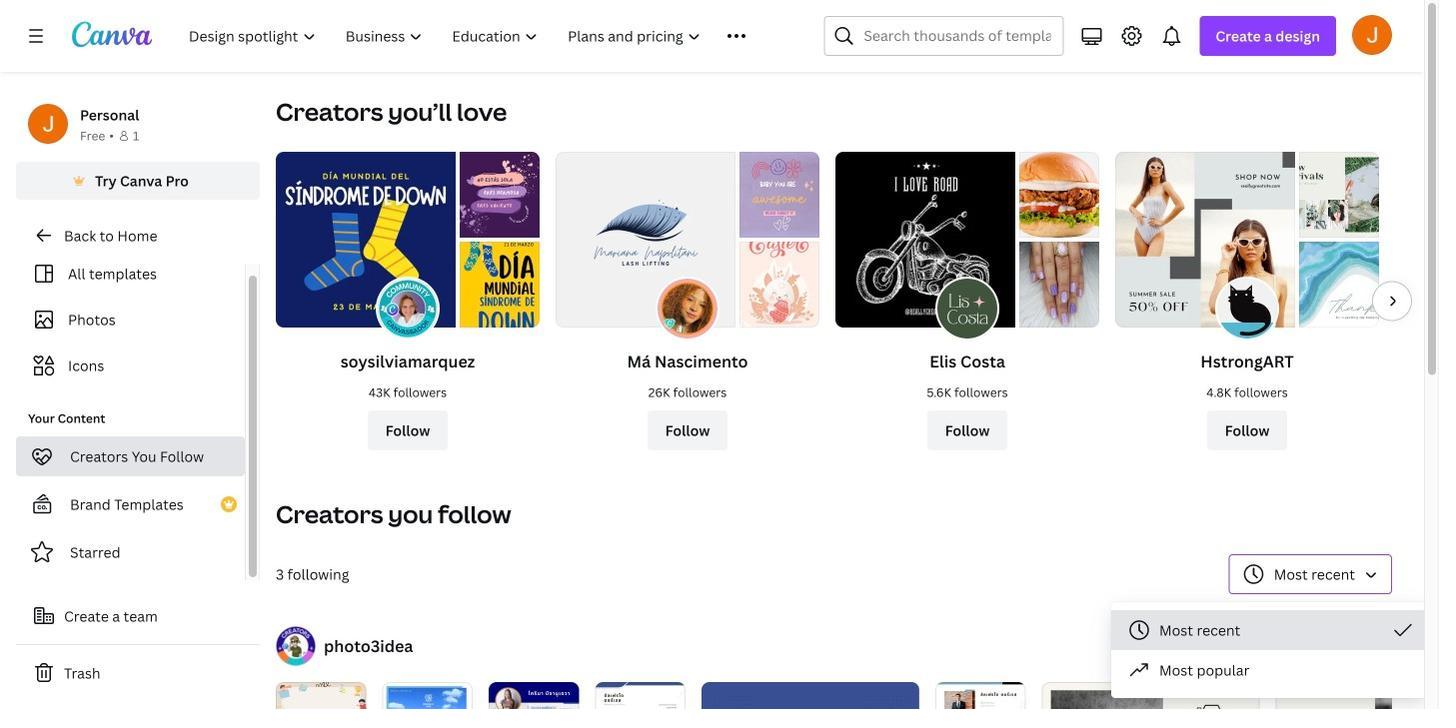 Task type: locate. For each thing, give the bounding box(es) containing it.
3 group from the left
[[489, 674, 579, 710]]

2 group from the left
[[382, 674, 473, 710]]

group
[[276, 674, 366, 710], [382, 674, 473, 710], [489, 674, 579, 710], [595, 674, 686, 710], [702, 674, 920, 710], [936, 674, 1026, 710], [1042, 674, 1260, 710]]

4 group from the left
[[595, 674, 686, 710]]

Search search field
[[864, 17, 1051, 55]]

option
[[1111, 611, 1431, 651], [1111, 651, 1431, 691]]

None search field
[[824, 16, 1064, 56]]

top level navigation element
[[176, 16, 776, 56], [176, 16, 776, 56]]

1 option from the top
[[1111, 611, 1431, 651]]

list box
[[1111, 611, 1431, 691]]

None button
[[1229, 555, 1392, 595]]

1 group from the left
[[276, 674, 366, 710]]



Task type: vqa. For each thing, say whether or not it's contained in the screenshot.
Graphics
no



Task type: describe. For each thing, give the bounding box(es) containing it.
2 option from the top
[[1111, 651, 1431, 691]]

6 group from the left
[[936, 674, 1026, 710]]

7 group from the left
[[1042, 674, 1260, 710]]

5 group from the left
[[702, 674, 920, 710]]

jeremy miller image
[[1352, 15, 1392, 55]]



